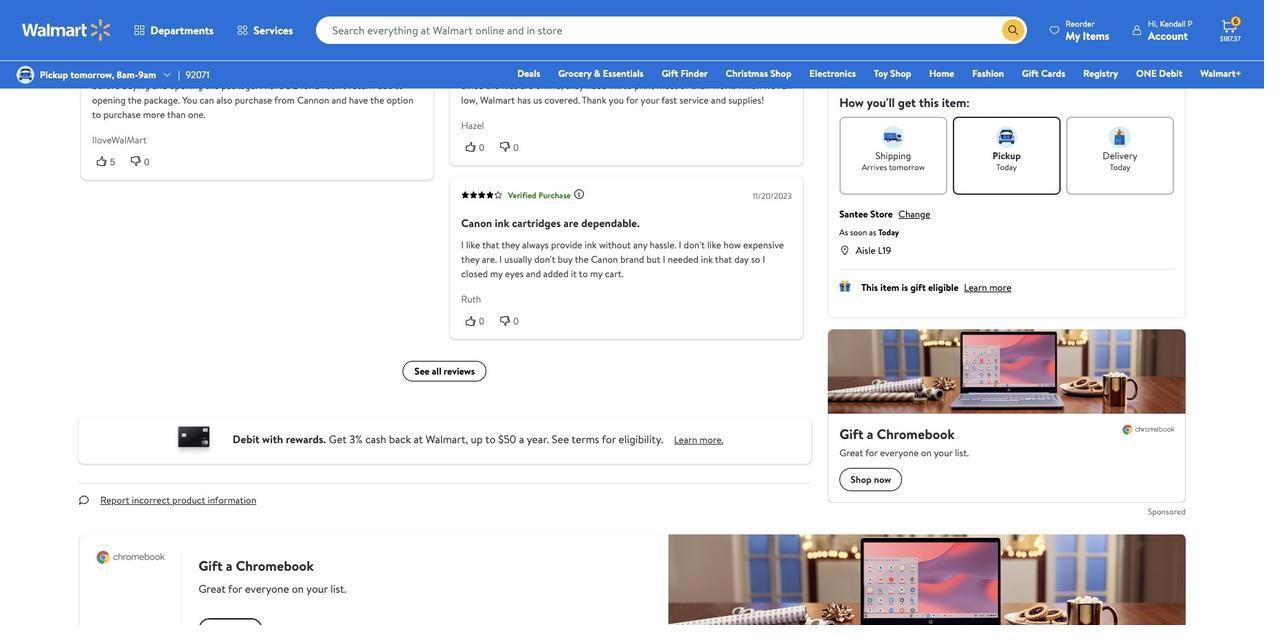 Task type: locate. For each thing, give the bounding box(es) containing it.
cards
[[1041, 67, 1065, 80]]

0 vertical spatial they
[[565, 79, 584, 93]]

0 vertical spatial at
[[535, 42, 544, 57]]

2 vertical spatial they
[[461, 253, 480, 267]]

have inside i like the fact that i can depend on walmart to deliver or have what we need. since the kids are online, they need ink to print most of their work. when we run low, walmart has us covered. thank you for your fast service and supplies!
[[694, 65, 713, 78]]

one debit card  debit with rewards. get 3% cash back at walmart, up to $50 a year. see terms for eligibility. learn more. element
[[674, 434, 723, 448]]

1 horizontal spatial we
[[764, 79, 776, 93]]

like up closed
[[466, 239, 480, 252]]

0 horizontal spatial don't
[[534, 253, 555, 267]]

0 for bless everyone at walmart!
[[513, 142, 519, 153]]

can right you
[[199, 93, 214, 107]]

search icon image
[[1008, 25, 1019, 36]]

i right but
[[663, 253, 665, 267]]

change button
[[898, 208, 930, 221]]

gift finder
[[662, 67, 708, 80]]

1 vertical spatial more
[[989, 281, 1011, 295]]

shop for toy shop
[[890, 67, 911, 80]]

1 horizontal spatial pickup
[[993, 149, 1021, 163]]

gift for gift finder
[[662, 67, 678, 80]]

that right fact
[[517, 65, 534, 78]]

8am-
[[117, 68, 138, 82]]

1 make from the top
[[92, 28, 118, 43]]

verified up cartridges
[[508, 190, 536, 201]]

0 horizontal spatial see
[[414, 365, 430, 379]]

see right year.
[[552, 432, 569, 447]]

debit left "with"
[[233, 432, 259, 447]]

and down shoppers
[[152, 79, 167, 93]]

canon inside "i like that they always provide ink without any hassle. i don't like how expensive they are. i usually don't buy the canon brand but i needed ink that day so i closed my eyes and added it to my cart."
[[591, 253, 618, 267]]

soon
[[850, 227, 867, 238]]

0 horizontal spatial gift
[[662, 67, 678, 80]]

they down depend
[[565, 79, 584, 93]]

but
[[647, 253, 661, 267]]

fashion link
[[966, 66, 1010, 81]]

it right | at the top left of the page
[[184, 65, 189, 78]]

up to sixty percent off deals. shop now. image
[[839, 49, 1174, 80]]

0 vertical spatial sure
[[121, 28, 141, 43]]

2 horizontal spatial today
[[1110, 161, 1130, 173]]

incorrect
[[132, 494, 170, 508]]

1 vertical spatial pickup
[[993, 149, 1021, 163]]

0 horizontal spatial opening
[[92, 93, 126, 107]]

p
[[1188, 18, 1193, 29]]

0 horizontal spatial learn
[[674, 434, 697, 447]]

their
[[691, 79, 711, 93]]

0 vertical spatial purchase
[[538, 16, 571, 27]]

0 button
[[461, 141, 495, 155], [495, 141, 530, 155], [126, 155, 160, 169], [461, 315, 495, 329], [495, 315, 530, 329]]

i right so
[[763, 253, 765, 267]]

for left your
[[626, 93, 638, 107]]

at
[[535, 42, 544, 57], [414, 432, 423, 447]]

today down intent image for delivery
[[1110, 161, 1130, 173]]

hazel
[[461, 119, 484, 133]]

services
[[254, 23, 293, 38]]

ruth
[[461, 293, 481, 307]]

can inside i like the fact that i can depend on walmart to deliver or have what we need. since the kids are online, they need ink to print most of their work. when we run low, walmart has us covered. thank you for your fast service and supplies!
[[541, 65, 556, 78]]

like up the since
[[466, 65, 480, 78]]

0 vertical spatial correct
[[206, 28, 242, 43]]

2 horizontal spatial they
[[565, 79, 584, 93]]

1 vertical spatial don't
[[534, 253, 555, 267]]

0 vertical spatial package.
[[221, 79, 257, 93]]

have up | at the top left of the page
[[163, 28, 185, 43]]

0 vertical spatial don't
[[684, 239, 705, 252]]

always
[[522, 239, 549, 252]]

verified purchase for at
[[508, 16, 571, 27]]

1 vertical spatial 245xl
[[293, 79, 319, 93]]

0 horizontal spatial we
[[738, 65, 750, 78]]

shop right 'when' in the right top of the page
[[770, 67, 791, 80]]

2 verified from the top
[[508, 190, 536, 201]]

opening down before
[[92, 93, 126, 107]]

0 vertical spatial verified
[[508, 16, 536, 27]]

correct
[[206, 28, 242, 43], [210, 50, 241, 64]]

0 horizontal spatial package.
[[144, 93, 180, 107]]

1 horizontal spatial walmart
[[604, 65, 639, 78]]

before
[[92, 79, 120, 93]]

1 horizontal spatial my
[[590, 268, 603, 281]]

1 vertical spatial sure
[[117, 50, 134, 64]]

verified up bless everyone at walmart! in the top left of the page
[[508, 16, 536, 27]]

245xl up the cannon
[[293, 79, 319, 93]]

report incorrect product information button
[[89, 484, 267, 517]]

did
[[192, 65, 204, 78]]

opening up you
[[169, 79, 203, 93]]

see
[[414, 365, 430, 379], [552, 432, 569, 447]]

are up has in the left of the page
[[520, 79, 533, 93]]

they up usually
[[501, 239, 520, 252]]

it inside make sure you purchase the correct cartridge.  there's a 245xl that may confuse shoppers like it did me. if you have the old print cartridge please verify before buying and opening the package. i have a 245xl i can't return due to opening the package. you can also purchase from cannon and have the option to purchase more than one.
[[184, 65, 189, 78]]

1 vertical spatial make
[[92, 50, 114, 64]]

gift left or
[[662, 67, 678, 80]]

christmas shop
[[726, 67, 791, 80]]

2 verified purchase from the top
[[508, 190, 571, 201]]

0 horizontal spatial are
[[520, 79, 533, 93]]

my down are.
[[490, 268, 503, 281]]

terms
[[572, 432, 599, 447]]

a right "$50"
[[519, 432, 524, 447]]

0 horizontal spatial more
[[143, 108, 165, 122]]

at up deals
[[535, 42, 544, 57]]

0 horizontal spatial for
[[602, 432, 616, 447]]

one debit card image
[[166, 424, 222, 459]]

0 vertical spatial are
[[520, 79, 533, 93]]

ink right the needed at the top of page
[[701, 253, 713, 267]]

1 horizontal spatial it
[[571, 268, 577, 281]]

pickup tomorrow, 8am-9am
[[40, 68, 156, 82]]

today inside pickup today
[[996, 161, 1017, 173]]

print
[[303, 65, 323, 78], [635, 79, 654, 93]]

0 vertical spatial can
[[541, 65, 556, 78]]

0 horizontal spatial purchase
[[103, 108, 141, 122]]

1 horizontal spatial at
[[535, 42, 544, 57]]

cart.
[[605, 268, 624, 281]]

correct inside make sure you purchase the correct cartridge.  there's a 245xl that may confuse shoppers like it did me. if you have the old print cartridge please verify before buying and opening the package. i have a 245xl i can't return due to opening the package. you can also purchase from cannon and have the option to purchase more than one.
[[210, 50, 241, 64]]

1 horizontal spatial shop
[[890, 67, 911, 80]]

like inside make sure you purchase the correct cartridge.  there's a 245xl that may confuse shoppers like it did me. if you have the old print cartridge please verify before buying and opening the package. i have a 245xl i can't return due to opening the package. you can also purchase from cannon and have the option to purchase more than one.
[[167, 65, 181, 78]]

2 gift from the left
[[1022, 67, 1039, 80]]

1 horizontal spatial learn
[[964, 281, 987, 295]]

online,
[[536, 79, 563, 93]]

2 horizontal spatial a
[[519, 432, 524, 447]]

that
[[352, 50, 369, 64], [517, 65, 534, 78], [482, 239, 499, 252], [715, 253, 732, 267]]

finder
[[681, 67, 708, 80]]

my left cart.
[[590, 268, 603, 281]]

it down the buy
[[571, 268, 577, 281]]

0 vertical spatial walmart
[[604, 65, 639, 78]]

see inside see all reviews link
[[414, 365, 430, 379]]

added
[[543, 268, 569, 281]]

pickup for tomorrow,
[[40, 68, 68, 82]]

reorder my items
[[1066, 18, 1109, 43]]

canon ink cartridges are dependable.
[[461, 216, 640, 231]]

0 button right 5
[[126, 155, 160, 169]]

more left than
[[143, 108, 165, 122]]

one debit link
[[1130, 66, 1189, 81]]

items
[[1083, 28, 1109, 43]]

1 vertical spatial purchase
[[235, 93, 272, 107]]

than
[[167, 108, 186, 122]]

are up provide
[[563, 216, 579, 231]]

2 make from the top
[[92, 50, 114, 64]]

and right eyes on the top
[[526, 268, 541, 281]]

2 shop from the left
[[890, 67, 911, 80]]

1 vertical spatial package.
[[144, 93, 180, 107]]

0 vertical spatial make
[[92, 28, 118, 43]]

like left 92071
[[167, 65, 181, 78]]

santee
[[839, 208, 868, 221]]

it inside "i like that they always provide ink without any hassle. i don't like how expensive they are. i usually don't buy the canon brand but i needed ink that day so i closed my eyes and added it to my cart."
[[571, 268, 577, 281]]

eyes
[[505, 268, 524, 281]]

0 vertical spatial it
[[184, 65, 189, 78]]

0 vertical spatial verified purchase
[[508, 16, 571, 27]]

0 button for canon ink cartridges are dependable.
[[495, 315, 530, 329]]

we up 'when' in the right top of the page
[[738, 65, 750, 78]]

2 purchase from the top
[[538, 190, 571, 201]]

can inside make sure you purchase the correct cartridge.  there's a 245xl that may confuse shoppers like it did me. if you have the old print cartridge please verify before buying and opening the package. i have a 245xl i can't return due to opening the package. you can also purchase from cannon and have the option to purchase more than one.
[[199, 93, 214, 107]]

rewards.
[[286, 432, 326, 447]]

purchase up ilovewalmart
[[103, 108, 141, 122]]

0 vertical spatial purchase
[[154, 50, 191, 64]]

to inside button
[[918, 3, 928, 18]]

1 vertical spatial purchase
[[538, 190, 571, 201]]

they up closed
[[461, 253, 480, 267]]

like inside i like the fact that i can depend on walmart to deliver or have what we need. since the kids are online, they need ink to print most of their work. when we run low, walmart has us covered. thank you for your fast service and supplies!
[[466, 65, 480, 78]]

from
[[274, 93, 295, 107]]

0 vertical spatial for
[[626, 93, 638, 107]]

at right back
[[414, 432, 423, 447]]

1 horizontal spatial today
[[996, 161, 1017, 173]]

this
[[861, 281, 878, 295]]

1 horizontal spatial gift
[[1022, 67, 1039, 80]]

i up the since
[[461, 65, 464, 78]]

as
[[869, 227, 876, 238]]

1 vertical spatial verified
[[508, 190, 536, 201]]

0 button down eyes on the top
[[495, 315, 530, 329]]

0 horizontal spatial print
[[303, 65, 323, 78]]

1 vertical spatial canon
[[591, 253, 618, 267]]

$187.37
[[1220, 34, 1241, 43]]

1 horizontal spatial for
[[626, 93, 638, 107]]

1 verified purchase from the top
[[508, 16, 571, 27]]

learn left more.
[[674, 434, 697, 447]]

1 vertical spatial can
[[199, 93, 214, 107]]

0 horizontal spatial it
[[184, 65, 189, 78]]

sure inside make sure you purchase the correct cartridge.  there's a 245xl that may confuse shoppers like it did me. if you have the old print cartridge please verify before buying and opening the package. i have a 245xl i can't return due to opening the package. you can also purchase from cannon and have the option to purchase more than one.
[[117, 50, 134, 64]]

purchase
[[538, 16, 571, 27], [538, 190, 571, 201]]

learn right eligible
[[964, 281, 987, 295]]

print right old
[[303, 65, 323, 78]]

cartridges
[[512, 216, 561, 231]]

make for make sure you have the correct cartridge!
[[92, 28, 118, 43]]

depend
[[558, 65, 589, 78]]

1 vertical spatial are
[[563, 216, 579, 231]]

0 horizontal spatial my
[[490, 268, 503, 281]]

and down can't
[[332, 93, 347, 107]]

0 horizontal spatial today
[[878, 227, 899, 238]]

1 vertical spatial it
[[571, 268, 577, 281]]

you
[[143, 28, 161, 43], [137, 50, 152, 64], [232, 65, 248, 78], [609, 93, 624, 107]]

everyone
[[488, 42, 532, 57]]

 image
[[16, 66, 34, 84]]

1 purchase from the top
[[538, 16, 571, 27]]

low,
[[461, 93, 478, 107]]

canon up cart.
[[591, 253, 618, 267]]

debit right one on the right of page
[[1159, 67, 1183, 80]]

make inside make sure you purchase the correct cartridge.  there's a 245xl that may confuse shoppers like it did me. if you have the old print cartridge please verify before buying and opening the package. i have a 245xl i can't return due to opening the package. you can also purchase from cannon and have the option to purchase more than one.
[[92, 50, 114, 64]]

ink inside i like the fact that i can depend on walmart to deliver or have what we need. since the kids are online, they need ink to print most of their work. when we run low, walmart has us covered. thank you for your fast service and supplies!
[[609, 79, 621, 93]]

walmart right & on the left top of the page
[[604, 65, 639, 78]]

for right terms
[[602, 432, 616, 447]]

0 horizontal spatial can
[[199, 93, 214, 107]]

a right there's
[[317, 50, 321, 64]]

today inside delivery today
[[1110, 161, 1130, 173]]

0 button down has in the left of the page
[[495, 141, 530, 155]]

1 vertical spatial verified purchase
[[508, 190, 571, 201]]

purchase for are
[[538, 190, 571, 201]]

purchase up 'walmart!'
[[538, 16, 571, 27]]

pickup down intent image for pickup
[[993, 149, 1021, 163]]

opening
[[169, 79, 203, 93], [92, 93, 126, 107]]

1 vertical spatial print
[[635, 79, 654, 93]]

aisle
[[856, 244, 876, 258]]

0 horizontal spatial canon
[[461, 216, 492, 231]]

1 verified from the top
[[508, 16, 536, 27]]

report
[[100, 494, 129, 508]]

0 vertical spatial print
[[303, 65, 323, 78]]

and down work.
[[711, 93, 726, 107]]

departments
[[150, 23, 214, 38]]

correct for cartridge!
[[206, 28, 242, 43]]

for
[[626, 93, 638, 107], [602, 432, 616, 447]]

run
[[778, 79, 792, 93]]

more.
[[700, 434, 723, 447]]

see left 'all'
[[414, 365, 430, 379]]

1 horizontal spatial are
[[563, 216, 579, 231]]

sponsored
[[1148, 506, 1186, 518]]

pickup left tomorrow,
[[40, 68, 68, 82]]

that left "may" at the left top
[[352, 50, 369, 64]]

santee store change as soon as today
[[839, 208, 930, 238]]

thank
[[582, 93, 606, 107]]

0 right 5
[[144, 157, 149, 168]]

make sure you purchase the correct cartridge.  there's a 245xl that may confuse shoppers like it did me. if you have the old print cartridge please verify before buying and opening the package. i have a 245xl i can't return due to opening the package. you can also purchase from cannon and have the option to purchase more than one.
[[92, 50, 418, 122]]

don't up the needed at the top of page
[[684, 239, 705, 252]]

electronics link
[[803, 66, 862, 81]]

can up online,
[[541, 65, 556, 78]]

1 vertical spatial learn
[[674, 434, 697, 447]]

walmart,
[[426, 432, 468, 447]]

0 horizontal spatial shop
[[770, 67, 791, 80]]

package. down if
[[221, 79, 257, 93]]

me.
[[207, 65, 222, 78]]

to
[[918, 3, 928, 18], [641, 65, 650, 78], [395, 79, 404, 93], [623, 79, 632, 93], [92, 108, 101, 122], [579, 268, 588, 281], [485, 432, 496, 447]]

more right eligible
[[989, 281, 1011, 295]]

1 vertical spatial correct
[[210, 50, 241, 64]]

print inside i like the fact that i can depend on walmart to deliver or have what we need. since the kids are online, they need ink to print most of their work. when we run low, walmart has us covered. thank you for your fast service and supplies!
[[635, 79, 654, 93]]

like left how
[[707, 239, 721, 252]]

eligible
[[928, 281, 959, 295]]

1 shop from the left
[[770, 67, 791, 80]]

we left run
[[764, 79, 776, 93]]

don't
[[684, 239, 705, 252], [534, 253, 555, 267]]

0 button down hazel
[[461, 141, 495, 155]]

2 vertical spatial purchase
[[103, 108, 141, 122]]

1 horizontal spatial package.
[[221, 79, 257, 93]]

essentials
[[603, 67, 644, 80]]

have down cartridge.
[[250, 65, 269, 78]]

purchase left verified purchase information 'image'
[[538, 190, 571, 201]]

intent image for shipping image
[[882, 126, 904, 148]]

ilovewalmart
[[92, 133, 147, 147]]

1 horizontal spatial debit
[[1159, 67, 1183, 80]]

how
[[724, 239, 741, 252]]

1 vertical spatial debit
[[233, 432, 259, 447]]

0 button for bless everyone at walmart!
[[495, 141, 530, 155]]

i up online,
[[536, 65, 539, 78]]

1 gift from the left
[[662, 67, 678, 80]]

0 down has in the left of the page
[[513, 142, 519, 153]]

and inside "i like that they always provide ink without any hassle. i don't like how expensive they are. i usually don't buy the canon brand but i needed ink that day so i closed my eyes and added it to my cart."
[[526, 268, 541, 281]]

shop right toy
[[890, 67, 911, 80]]

purchase for walmart!
[[538, 16, 571, 27]]

0 horizontal spatial pickup
[[40, 68, 68, 82]]

1 my from the left
[[490, 268, 503, 281]]

1 horizontal spatial 245xl
[[324, 50, 350, 64]]

print up your
[[635, 79, 654, 93]]

make for make sure you purchase the correct cartridge.  there's a 245xl that may confuse shoppers like it did me. if you have the old print cartridge please verify before buying and opening the package. i have a 245xl i can't return due to opening the package. you can also purchase from cannon and have the option to purchase more than one.
[[92, 50, 114, 64]]

also
[[216, 93, 232, 107]]

verified purchase
[[508, 16, 571, 27], [508, 190, 571, 201]]

1 vertical spatial a
[[286, 79, 291, 93]]

1 horizontal spatial they
[[501, 239, 520, 252]]

verified purchase up cartridges
[[508, 190, 571, 201]]

have up their
[[694, 65, 713, 78]]

1 vertical spatial opening
[[92, 93, 126, 107]]

usually
[[504, 253, 532, 267]]

ink
[[609, 79, 621, 93], [495, 216, 509, 231], [585, 239, 597, 252], [701, 253, 713, 267]]

245xl up the cartridge
[[324, 50, 350, 64]]

1 horizontal spatial print
[[635, 79, 654, 93]]

today right as
[[878, 227, 899, 238]]

home link
[[923, 66, 961, 81]]

walmart down kids
[[480, 93, 515, 107]]

canon up are.
[[461, 216, 492, 231]]

purchase right also
[[235, 93, 272, 107]]

today down intent image for pickup
[[996, 161, 1017, 173]]

1 horizontal spatial can
[[541, 65, 556, 78]]

today for delivery
[[1110, 161, 1130, 173]]

0 vertical spatial see
[[414, 365, 430, 379]]

gift
[[662, 67, 678, 80], [1022, 67, 1039, 80]]

a up from
[[286, 79, 291, 93]]

2 horizontal spatial purchase
[[235, 93, 272, 107]]

1 vertical spatial we
[[764, 79, 776, 93]]

verified purchase up bless everyone at walmart! in the top left of the page
[[508, 16, 571, 27]]

verified purchase for cartridges
[[508, 190, 571, 201]]

pickup for today
[[993, 149, 1021, 163]]

sure up 8am- at the top left
[[117, 50, 134, 64]]

0 down eyes on the top
[[513, 316, 519, 327]]

8/25/2020
[[384, 2, 423, 14]]

shop for christmas shop
[[770, 67, 791, 80]]

delivery today
[[1103, 149, 1138, 173]]

0 horizontal spatial a
[[286, 79, 291, 93]]

debit with rewards. get 3% cash back at walmart, up to $50 a year. see terms for eligibility.
[[233, 432, 663, 447]]

1 vertical spatial see
[[552, 432, 569, 447]]

gift left cards
[[1022, 67, 1039, 80]]

| 92071
[[178, 68, 210, 82]]

1 vertical spatial walmart
[[480, 93, 515, 107]]

and
[[152, 79, 167, 93], [332, 93, 347, 107], [711, 93, 726, 107], [526, 268, 541, 281]]

sure up shoppers
[[121, 28, 141, 43]]

buy
[[558, 253, 573, 267]]

verified for cartridges
[[508, 190, 536, 201]]

1 vertical spatial for
[[602, 432, 616, 447]]

1 vertical spatial at
[[414, 432, 423, 447]]

i like that they always provide ink without any hassle. i don't like how expensive they are. i usually don't buy the canon brand but i needed ink that day so i closed my eyes and added it to my cart.
[[461, 239, 784, 281]]

1 horizontal spatial more
[[989, 281, 1011, 295]]

need.
[[752, 65, 775, 78]]

back
[[389, 432, 411, 447]]

ink right need
[[609, 79, 621, 93]]

0 vertical spatial 245xl
[[324, 50, 350, 64]]

package. up than
[[144, 93, 180, 107]]

purchase up | at the top left of the page
[[154, 50, 191, 64]]



Task type: describe. For each thing, give the bounding box(es) containing it.
information
[[208, 494, 256, 508]]

1 horizontal spatial don't
[[684, 239, 705, 252]]

are.
[[482, 253, 497, 267]]

and inside i like the fact that i can depend on walmart to deliver or have what we need. since the kids are online, they need ink to print most of their work. when we run low, walmart has us covered. thank you for your fast service and supplies!
[[711, 93, 726, 107]]

l19
[[878, 244, 891, 258]]

on
[[591, 65, 602, 78]]

1 vertical spatial they
[[501, 239, 520, 252]]

walmart+ link
[[1194, 66, 1248, 81]]

more inside make sure you purchase the correct cartridge.  there's a 245xl that may confuse shoppers like it did me. if you have the old print cartridge please verify before buying and opening the package. i have a 245xl i can't return due to opening the package. you can also purchase from cannon and have the option to purchase more than one.
[[143, 108, 165, 122]]

that inside make sure you purchase the correct cartridge.  there's a 245xl that may confuse shoppers like it did me. if you have the old print cartridge please verify before buying and opening the package. i have a 245xl i can't return due to opening the package. you can also purchase from cannon and have the option to purchase more than one.
[[352, 50, 369, 64]]

has
[[517, 93, 531, 107]]

i right are.
[[499, 253, 502, 267]]

day
[[734, 253, 749, 267]]

or
[[683, 65, 692, 78]]

0 button down ruth
[[461, 315, 495, 329]]

christmas shop link
[[719, 66, 798, 81]]

0 horizontal spatial 245xl
[[293, 79, 319, 93]]

gift cards
[[1022, 67, 1065, 80]]

reviews
[[444, 365, 475, 379]]

1 horizontal spatial opening
[[169, 79, 203, 93]]

year.
[[527, 432, 549, 447]]

cannon
[[297, 93, 329, 107]]

92071
[[186, 68, 210, 82]]

needed
[[668, 253, 699, 267]]

0 down hazel
[[479, 142, 484, 153]]

covered.
[[544, 93, 580, 107]]

my
[[1066, 28, 1080, 43]]

0 for make sure you have the correct cartridge!
[[144, 157, 149, 168]]

make sure you have the correct cartridge!
[[92, 28, 292, 43]]

1 horizontal spatial a
[[317, 50, 321, 64]]

service
[[679, 93, 709, 107]]

0 down ruth
[[479, 316, 484, 327]]

6 $187.37
[[1220, 15, 1241, 43]]

intent image for delivery image
[[1109, 126, 1131, 148]]

the inside "i like that they always provide ink without any hassle. i don't like how expensive they are. i usually don't buy the canon brand but i needed ink that day so i closed my eyes and added it to my cart."
[[575, 253, 589, 267]]

walmart image
[[22, 19, 111, 41]]

verify
[[394, 65, 418, 78]]

i up closed
[[461, 239, 464, 252]]

i left can't
[[321, 79, 324, 93]]

all
[[432, 365, 441, 379]]

walmart+
[[1200, 67, 1241, 80]]

sure for have
[[121, 28, 141, 43]]

learn inside one debit card  debit with rewards. get 3% cash back at walmart, up to $50 a year. see terms for eligibility. learn more. "element"
[[674, 434, 697, 447]]

departments button
[[122, 14, 225, 47]]

2 vertical spatial a
[[519, 432, 524, 447]]

cartridge!
[[244, 28, 292, 43]]

print inside make sure you purchase the correct cartridge.  there's a 245xl that may confuse shoppers like it did me. if you have the old print cartridge please verify before buying and opening the package. i have a 245xl i can't return due to opening the package. you can also purchase from cannon and have the option to purchase more than one.
[[303, 65, 323, 78]]

add to cart button
[[839, 0, 1007, 24]]

gifting made easy image
[[839, 281, 850, 292]]

tomorrow
[[889, 161, 925, 173]]

that inside i like the fact that i can depend on walmart to deliver or have what we need. since the kids are online, they need ink to print most of their work. when we run low, walmart has us covered. thank you for your fast service and supplies!
[[517, 65, 534, 78]]

brand
[[620, 253, 644, 267]]

need
[[586, 79, 607, 93]]

deals
[[517, 67, 540, 80]]

0 for canon ink cartridges are dependable.
[[513, 316, 519, 327]]

kids
[[502, 79, 518, 93]]

0 horizontal spatial at
[[414, 432, 423, 447]]

report incorrect product information
[[100, 494, 256, 508]]

fast
[[661, 93, 677, 107]]

please
[[365, 65, 392, 78]]

toy shop
[[874, 67, 911, 80]]

hi,
[[1148, 18, 1158, 29]]

this
[[919, 94, 939, 111]]

today for pickup
[[996, 161, 1017, 173]]

i up the needed at the top of page
[[679, 239, 681, 252]]

0 vertical spatial we
[[738, 65, 750, 78]]

have down return
[[349, 93, 368, 107]]

fact
[[498, 65, 515, 78]]

shipping
[[875, 149, 911, 163]]

one debit
[[1136, 67, 1183, 80]]

1 horizontal spatial see
[[552, 432, 569, 447]]

to inside "i like that they always provide ink without any hassle. i don't like how expensive they are. i usually don't buy the canon brand but i needed ink that day so i closed my eyes and added it to my cart."
[[579, 268, 588, 281]]

closed
[[461, 268, 488, 281]]

eligibility.
[[618, 432, 663, 447]]

as
[[839, 227, 848, 238]]

i like the fact that i can depend on walmart to deliver or have what we need. since the kids are online, they need ink to print most of their work. when we run low, walmart has us covered. thank you for your fast service and supplies!
[[461, 65, 792, 107]]

add to cart
[[896, 3, 950, 18]]

sure for purchase
[[117, 50, 134, 64]]

ink right provide
[[585, 239, 597, 252]]

expensive
[[743, 239, 784, 252]]

option
[[387, 93, 414, 107]]

cart
[[931, 3, 950, 18]]

0 vertical spatial debit
[[1159, 67, 1183, 80]]

return
[[349, 79, 375, 93]]

verified purchase information image
[[574, 190, 585, 201]]

gift
[[910, 281, 926, 295]]

add
[[896, 3, 915, 18]]

2 my from the left
[[590, 268, 603, 281]]

that down how
[[715, 253, 732, 267]]

verified for at
[[508, 16, 536, 27]]

6
[[1234, 15, 1238, 27]]

of
[[680, 79, 689, 93]]

cash
[[365, 432, 386, 447]]

Walmart Site-Wide search field
[[316, 16, 1027, 44]]

|
[[178, 68, 180, 82]]

account
[[1148, 28, 1188, 43]]

9am
[[138, 68, 156, 82]]

for inside i like the fact that i can depend on walmart to deliver or have what we need. since the kids are online, they need ink to print most of their work. when we run low, walmart has us covered. thank you for your fast service and supplies!
[[626, 93, 638, 107]]

they inside i like the fact that i can depend on walmart to deliver or have what we need. since the kids are online, they need ink to print most of their work. when we run low, walmart has us covered. thank you for your fast service and supplies!
[[565, 79, 584, 93]]

grocery
[[558, 67, 592, 80]]

0 horizontal spatial they
[[461, 253, 480, 267]]

get
[[329, 432, 347, 447]]

0 horizontal spatial debit
[[233, 432, 259, 447]]

gift cards link
[[1016, 66, 1072, 81]]

0 vertical spatial canon
[[461, 216, 492, 231]]

today inside santee store change as soon as today
[[878, 227, 899, 238]]

0 vertical spatial learn
[[964, 281, 987, 295]]

intent image for pickup image
[[996, 126, 1018, 148]]

shoppers
[[127, 65, 165, 78]]

have up from
[[265, 79, 284, 93]]

how
[[839, 94, 864, 111]]

Search search field
[[316, 16, 1027, 44]]

arrives
[[862, 161, 887, 173]]

5
[[110, 157, 115, 168]]

item
[[880, 281, 899, 295]]

you inside i like the fact that i can depend on walmart to deliver or have what we need. since the kids are online, they need ink to print most of their work. when we run low, walmart has us covered. thank you for your fast service and supplies!
[[609, 93, 624, 107]]

correct for cartridge.
[[210, 50, 241, 64]]

shipping arrives tomorrow
[[862, 149, 925, 173]]

get
[[898, 94, 916, 111]]

learn more button
[[964, 281, 1011, 295]]

$50
[[498, 432, 516, 447]]

can't
[[326, 79, 346, 93]]

reorder
[[1066, 18, 1095, 29]]

1 horizontal spatial purchase
[[154, 50, 191, 64]]

that up are.
[[482, 239, 499, 252]]

there's
[[285, 50, 315, 64]]

electronics
[[809, 67, 856, 80]]

2/5/2021
[[760, 17, 792, 28]]

i down cartridge.
[[260, 79, 262, 93]]

0 button for make sure you have the correct cartridge!
[[126, 155, 160, 169]]

ink left cartridges
[[495, 216, 509, 231]]

product
[[172, 494, 205, 508]]

confuse
[[92, 65, 125, 78]]

are inside i like the fact that i can depend on walmart to deliver or have what we need. since the kids are online, they need ink to print most of their work. when we run low, walmart has us covered. thank you for your fast service and supplies!
[[520, 79, 533, 93]]

gift for gift cards
[[1022, 67, 1039, 80]]



Task type: vqa. For each thing, say whether or not it's contained in the screenshot.
Kitchen & Dining DROPDOWN BUTTON
no



